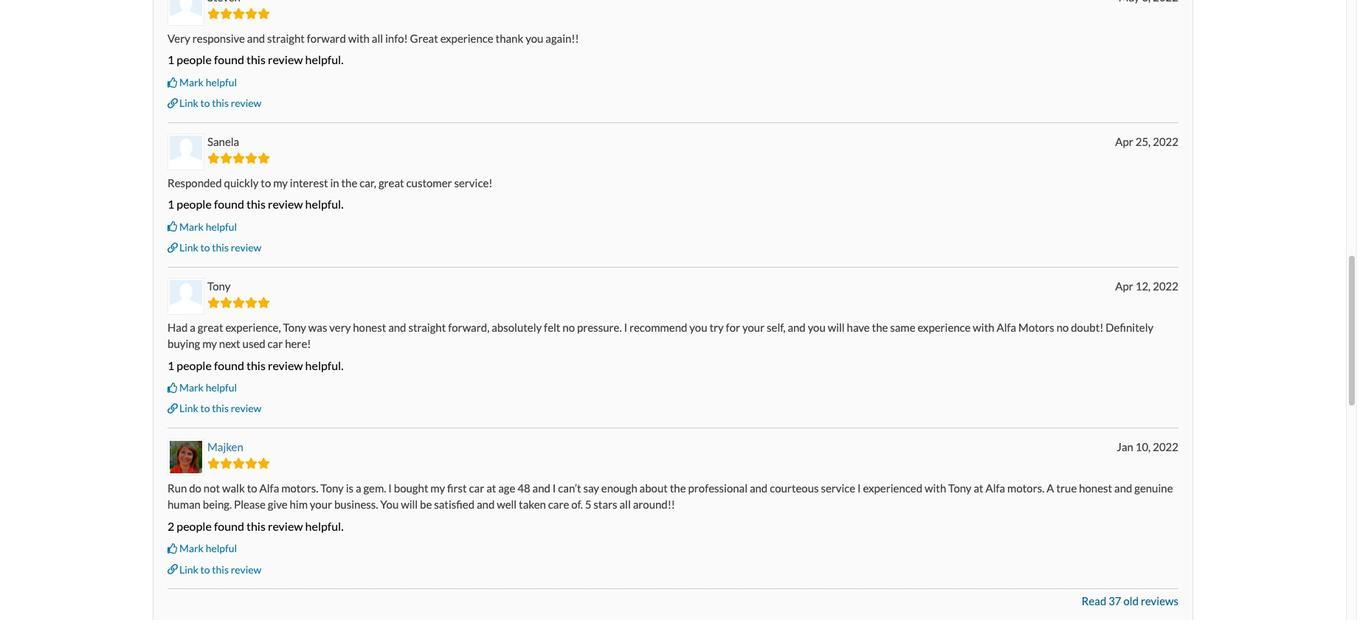 Task type: describe. For each thing, give the bounding box(es) containing it.
info!
[[385, 32, 408, 45]]

a inside had a great experience, tony was very honest and straight forward, absolutely felt no pressure. i recommend you try for your self, and you will have the same experience with alfa motors no doubt! definitely buying my next used car here!
[[190, 321, 196, 334]]

12,
[[1136, 279, 1151, 293]]

here!
[[285, 337, 311, 351]]

doubt!
[[1071, 321, 1104, 334]]

and right 48
[[533, 482, 551, 495]]

car inside run do not walk to alfa motors. tony is a gem. i bought my first car at age 48 and i can't say enough about the professional and courteous service i experienced with tony at alfa motors. a true honest and genuine human being. please give him your business. you will be satisfied and well taken care of. 5 stars all around!!
[[469, 482, 484, 495]]

please
[[234, 499, 266, 512]]

1 motors. from the left
[[281, 482, 319, 495]]

experience,
[[225, 321, 281, 334]]

48
[[518, 482, 531, 495]]

customer
[[406, 176, 452, 190]]

human
[[168, 499, 201, 512]]

mark helpful button for responsive
[[168, 75, 237, 90]]

age
[[498, 482, 516, 495]]

tony right experienced at the right of the page
[[949, 482, 972, 495]]

tony inside had a great experience, tony was very honest and straight forward, absolutely felt no pressure. i recommend you try for your self, and you will have the same experience with alfa motors no doubt! definitely buying my next used car here!
[[283, 321, 306, 334]]

sanela image
[[170, 136, 202, 168]]

with inside had a great experience, tony was very honest and straight forward, absolutely felt no pressure. i recommend you try for your self, and you will have the same experience with alfa motors no doubt! definitely buying my next used car here!
[[973, 321, 995, 334]]

link to this review for quickly
[[179, 241, 262, 254]]

read
[[1082, 595, 1107, 608]]

honest inside run do not walk to alfa motors. tony is a gem. i bought my first car at age 48 and i can't say enough about the professional and courteous service i experienced with tony at alfa motors. a true honest and genuine human being. please give him your business. you will be satisfied and well taken care of. 5 stars all around!!
[[1079, 482, 1113, 495]]

1 people found this review helpful. for experience,
[[168, 358, 344, 373]]

you
[[380, 499, 399, 512]]

and left well
[[477, 499, 495, 512]]

mark helpful for do
[[179, 543, 237, 555]]

to for responsive
[[200, 97, 210, 109]]

0 vertical spatial my
[[273, 176, 288, 190]]

have
[[847, 321, 870, 334]]

0 vertical spatial great
[[379, 176, 404, 190]]

thank
[[496, 32, 524, 45]]

and right "very"
[[388, 321, 406, 334]]

found for not
[[214, 520, 244, 534]]

found for and
[[214, 53, 244, 67]]

great
[[410, 32, 438, 45]]

link to this review button for do
[[168, 563, 262, 578]]

care
[[548, 499, 569, 512]]

mark helpful for quickly
[[179, 220, 237, 233]]

i right service
[[858, 482, 861, 495]]

people for responded
[[177, 197, 212, 211]]

link image for 2
[[168, 565, 178, 575]]

mark helpful button for do
[[168, 542, 237, 557]]

2022 for apr 12, 2022
[[1153, 279, 1179, 293]]

apr for apr 25, 2022
[[1116, 135, 1134, 148]]

courteous
[[770, 482, 819, 495]]

all inside run do not walk to alfa motors. tony is a gem. i bought my first car at age 48 and i can't say enough about the professional and courteous service i experienced with tony at alfa motors. a true honest and genuine human being. please give him your business. you will be satisfied and well taken care of. 5 stars all around!!
[[620, 499, 631, 512]]

link for very responsive and straight forward with all info!   great experience thank you again!!
[[179, 97, 199, 109]]

read 37 old reviews button
[[1082, 595, 1179, 610]]

business.
[[334, 499, 378, 512]]

people for had
[[177, 358, 212, 373]]

mark for had a great experience, tony was very honest and straight forward, absolutely felt no pressure. i recommend you try for your self, and you will have the same experience with alfa motors no doubt! definitely buying my next used car here!
[[179, 382, 204, 394]]

was
[[308, 321, 327, 334]]

same
[[890, 321, 916, 334]]

0 horizontal spatial all
[[372, 32, 383, 45]]

sanela
[[207, 135, 239, 148]]

1 for responded quickly to my interest in the car, great customer service!
[[168, 197, 174, 211]]

with inside run do not walk to alfa motors. tony is a gem. i bought my first car at age 48 and i can't say enough about the professional and courteous service i experienced with tony at alfa motors. a true honest and genuine human being. please give him your business. you will be satisfied and well taken care of. 5 stars all around!!
[[925, 482, 947, 495]]

thumbs up image for 2
[[168, 544, 178, 554]]

bought
[[394, 482, 429, 495]]

experienced
[[863, 482, 923, 495]]

read 37 old reviews
[[1082, 595, 1179, 608]]

helpful for do
[[206, 543, 237, 555]]

jan
[[1117, 441, 1134, 454]]

a
[[1047, 482, 1055, 495]]

apr 12, 2022
[[1116, 279, 1179, 293]]

had a great experience, tony was very honest and straight forward, absolutely felt no pressure. i recommend you try for your self, and you will have the same experience with alfa motors no doubt! definitely buying my next used car here!
[[168, 321, 1154, 351]]

link for had a great experience, tony was very honest and straight forward, absolutely felt no pressure. i recommend you try for your self, and you will have the same experience with alfa motors no doubt! definitely buying my next used car here!
[[179, 403, 199, 415]]

run
[[168, 482, 187, 495]]

tony left is
[[321, 482, 344, 495]]

mark helpful button for quickly
[[168, 220, 237, 235]]

walk
[[222, 482, 245, 495]]

try
[[710, 321, 724, 334]]

forward,
[[448, 321, 490, 334]]

1 at from the left
[[487, 482, 496, 495]]

found for great
[[214, 358, 244, 373]]

your inside had a great experience, tony was very honest and straight forward, absolutely felt no pressure. i recommend you try for your self, and you will have the same experience with alfa motors no doubt! definitely buying my next used car here!
[[743, 321, 765, 334]]

mark helpful button for a
[[168, 381, 237, 396]]

1 people found this review helpful. for straight
[[168, 53, 344, 67]]

1 no from the left
[[563, 321, 575, 334]]

and right responsive
[[247, 32, 265, 45]]

2022 for apr 25, 2022
[[1153, 135, 1179, 148]]

genuine
[[1135, 482, 1173, 495]]

helpful for responsive
[[206, 76, 237, 88]]

1 for had a great experience, tony was very honest and straight forward, absolutely felt no pressure. i recommend you try for your self, and you will have the same experience with alfa motors no doubt! definitely buying my next used car here!
[[168, 358, 174, 373]]

thumbs up image for 1
[[168, 77, 178, 88]]

definitely
[[1106, 321, 1154, 334]]

thumbs up image for responded quickly to my interest in the car, great customer service!
[[168, 222, 178, 232]]

well
[[497, 499, 517, 512]]

helpful for quickly
[[206, 220, 237, 233]]

being.
[[203, 499, 232, 512]]

pressure.
[[577, 321, 622, 334]]

car inside had a great experience, tony was very honest and straight forward, absolutely felt no pressure. i recommend you try for your self, and you will have the same experience with alfa motors no doubt! definitely buying my next used car here!
[[268, 337, 283, 351]]

to right quickly
[[261, 176, 271, 190]]

link for responded quickly to my interest in the car, great customer service!
[[179, 241, 199, 254]]

helpful. for all
[[305, 53, 344, 67]]

experience inside had a great experience, tony was very honest and straight forward, absolutely felt no pressure. i recommend you try for your self, and you will have the same experience with alfa motors no doubt! definitely buying my next used car here!
[[918, 321, 971, 334]]

i left the can't
[[553, 482, 556, 495]]

felt
[[544, 321, 561, 334]]

give
[[268, 499, 288, 512]]

forward
[[307, 32, 346, 45]]

tony image
[[170, 280, 202, 313]]

mark for run do not walk to alfa motors. tony is a gem. i bought my first car at age 48 and i can't say enough about the professional and courteous service i experienced with tony at alfa motors. a true honest and genuine human being. please give him your business. you will be satisfied and well taken care of. 5 stars all around!!
[[179, 543, 204, 555]]

next
[[219, 337, 240, 351]]

apr for apr 12, 2022
[[1116, 279, 1134, 293]]

jan 10, 2022
[[1117, 441, 1179, 454]]

absolutely
[[492, 321, 542, 334]]

very
[[329, 321, 351, 334]]

apr 25, 2022
[[1116, 135, 1179, 148]]

again!!
[[546, 32, 579, 45]]

your inside run do not walk to alfa motors. tony is a gem. i bought my first car at age 48 and i can't say enough about the professional and courteous service i experienced with tony at alfa motors. a true honest and genuine human being. please give him your business. you will be satisfied and well taken care of. 5 stars all around!!
[[310, 499, 332, 512]]

not
[[204, 482, 220, 495]]

will inside run do not walk to alfa motors. tony is a gem. i bought my first car at age 48 and i can't say enough about the professional and courteous service i experienced with tony at alfa motors. a true honest and genuine human being. please give him your business. you will be satisfied and well taken care of. 5 stars all around!!
[[401, 499, 418, 512]]

to for a
[[200, 403, 210, 415]]

about
[[640, 482, 668, 495]]

my inside had a great experience, tony was very honest and straight forward, absolutely felt no pressure. i recommend you try for your self, and you will have the same experience with alfa motors no doubt! definitely buying my next used car here!
[[202, 337, 217, 351]]

mark helpful for a
[[179, 382, 237, 394]]

for
[[726, 321, 740, 334]]

link to this review button for quickly
[[168, 241, 262, 255]]

enough
[[602, 482, 638, 495]]



Task type: locate. For each thing, give the bounding box(es) containing it.
had
[[168, 321, 188, 334]]

4 mark helpful button from the top
[[168, 542, 237, 557]]

the inside had a great experience, tony was very honest and straight forward, absolutely felt no pressure. i recommend you try for your self, and you will have the same experience with alfa motors no doubt! definitely buying my next used car here!
[[872, 321, 888, 334]]

to for do
[[200, 564, 210, 576]]

2 mark helpful from the top
[[179, 220, 237, 233]]

alfa inside had a great experience, tony was very honest and straight forward, absolutely felt no pressure. i recommend you try for your self, and you will have the same experience with alfa motors no doubt! definitely buying my next used car here!
[[997, 321, 1017, 334]]

interest
[[290, 176, 328, 190]]

responded
[[168, 176, 222, 190]]

at
[[487, 482, 496, 495], [974, 482, 984, 495]]

is
[[346, 482, 354, 495]]

1 vertical spatial thumbs up image
[[168, 383, 178, 393]]

4 helpful. from the top
[[305, 520, 344, 534]]

1 vertical spatial your
[[310, 499, 332, 512]]

0 horizontal spatial straight
[[267, 32, 305, 45]]

responded quickly to my interest in the car, great customer service!
[[168, 176, 493, 190]]

will inside had a great experience, tony was very honest and straight forward, absolutely felt no pressure. i recommend you try for your self, and you will have the same experience with alfa motors no doubt! definitely buying my next used car here!
[[828, 321, 845, 334]]

link to this review up sanela
[[179, 97, 262, 109]]

all left info!
[[372, 32, 383, 45]]

helpful. for very
[[305, 358, 344, 373]]

3 1 people found this review helpful. from the top
[[168, 358, 344, 373]]

1 thumbs up image from the top
[[168, 222, 178, 232]]

2 at from the left
[[974, 482, 984, 495]]

a inside run do not walk to alfa motors. tony is a gem. i bought my first car at age 48 and i can't say enough about the professional and courteous service i experienced with tony at alfa motors. a true honest and genuine human being. please give him your business. you will be satisfied and well taken care of. 5 stars all around!!
[[356, 482, 361, 495]]

honest right "very"
[[353, 321, 386, 334]]

1 vertical spatial experience
[[918, 321, 971, 334]]

0 vertical spatial will
[[828, 321, 845, 334]]

run do not walk to alfa motors. tony is a gem. i bought my first car at age 48 and i can't say enough about the professional and courteous service i experienced with tony at alfa motors. a true honest and genuine human being. please give him your business. you will be satisfied and well taken care of. 5 stars all around!!
[[168, 482, 1173, 512]]

1 link from the top
[[179, 97, 199, 109]]

link image for had a great experience, tony was very honest and straight forward, absolutely felt no pressure. i recommend you try for your self, and you will have the same experience with alfa motors no doubt! definitely buying my next used car here!
[[168, 404, 178, 414]]

link image
[[168, 243, 178, 253], [168, 404, 178, 414]]

gem.
[[363, 482, 386, 495]]

1 for very responsive and straight forward with all info!   great experience thank you again!!
[[168, 53, 174, 67]]

will
[[828, 321, 845, 334], [401, 499, 418, 512]]

found down next
[[214, 358, 244, 373]]

2 people from the top
[[177, 197, 212, 211]]

1 people found this review helpful. down responsive
[[168, 53, 344, 67]]

great inside had a great experience, tony was very honest and straight forward, absolutely felt no pressure. i recommend you try for your self, and you will have the same experience with alfa motors no doubt! definitely buying my next used car here!
[[198, 321, 223, 334]]

and left the genuine
[[1115, 482, 1133, 495]]

helpful for a
[[206, 382, 237, 394]]

with right experienced at the right of the page
[[925, 482, 947, 495]]

2 apr from the top
[[1116, 279, 1134, 293]]

3 mark helpful from the top
[[179, 382, 237, 394]]

people
[[177, 53, 212, 67], [177, 197, 212, 211], [177, 358, 212, 373], [177, 520, 212, 534]]

2 link to this review from the top
[[179, 241, 262, 254]]

4 helpful from the top
[[206, 543, 237, 555]]

3 helpful. from the top
[[305, 358, 344, 373]]

4 link from the top
[[179, 564, 199, 576]]

straight left forward,
[[409, 321, 446, 334]]

buying
[[168, 337, 200, 351]]

star image
[[220, 8, 232, 19], [232, 8, 245, 19], [257, 8, 270, 19], [207, 153, 220, 164], [257, 153, 270, 164], [207, 297, 220, 309], [220, 297, 232, 309], [232, 297, 245, 309], [220, 459, 232, 470], [257, 459, 270, 470]]

1 helpful. from the top
[[305, 53, 344, 67]]

tony
[[207, 279, 231, 293], [283, 321, 306, 334], [321, 482, 344, 495], [949, 482, 972, 495]]

of.
[[572, 499, 583, 512]]

25,
[[1136, 135, 1151, 148]]

people for run
[[177, 520, 212, 534]]

my inside run do not walk to alfa motors. tony is a gem. i bought my first car at age 48 and i can't say enough about the professional and courteous service i experienced with tony at alfa motors. a true honest and genuine human being. please give him your business. you will be satisfied and well taken care of. 5 stars all around!!
[[431, 482, 445, 495]]

2 2022 from the top
[[1153, 279, 1179, 293]]

link image down 2
[[168, 565, 178, 575]]

2 vertical spatial 2022
[[1153, 441, 1179, 454]]

2 mark from the top
[[179, 220, 204, 233]]

mark down buying
[[179, 382, 204, 394]]

1 vertical spatial will
[[401, 499, 418, 512]]

to up please
[[247, 482, 257, 495]]

2 link from the top
[[179, 241, 199, 254]]

1 horizontal spatial my
[[273, 176, 288, 190]]

1 vertical spatial a
[[356, 482, 361, 495]]

1 link image from the top
[[168, 243, 178, 253]]

motors
[[1019, 321, 1055, 334]]

i inside had a great experience, tony was very honest and straight forward, absolutely felt no pressure. i recommend you try for your self, and you will have the same experience with alfa motors no doubt! definitely buying my next used car here!
[[624, 321, 628, 334]]

link image for responded quickly to my interest in the car, great customer service!
[[168, 243, 178, 253]]

1 vertical spatial with
[[973, 321, 995, 334]]

1 1 from the top
[[168, 53, 174, 67]]

1 horizontal spatial your
[[743, 321, 765, 334]]

link image
[[168, 98, 178, 108], [168, 565, 178, 575]]

0 horizontal spatial honest
[[353, 321, 386, 334]]

0 vertical spatial with
[[348, 32, 370, 45]]

1 2022 from the top
[[1153, 135, 1179, 148]]

the right in
[[341, 176, 357, 190]]

2 mark helpful button from the top
[[168, 220, 237, 235]]

you right the thank
[[526, 32, 544, 45]]

4 mark from the top
[[179, 543, 204, 555]]

honest right "true"
[[1079, 482, 1113, 495]]

4 found from the top
[[214, 520, 244, 534]]

do
[[189, 482, 202, 495]]

great up next
[[198, 321, 223, 334]]

0 horizontal spatial no
[[563, 321, 575, 334]]

mark for very responsive and straight forward with all info!   great experience thank you again!!
[[179, 76, 204, 88]]

0 vertical spatial thumbs up image
[[168, 222, 178, 232]]

37
[[1109, 595, 1122, 608]]

helpful down 2 people found this review helpful.
[[206, 543, 237, 555]]

link up majken icon
[[179, 403, 199, 415]]

helpful. for motors.
[[305, 520, 344, 534]]

thumbs up image down buying
[[168, 383, 178, 393]]

3 found from the top
[[214, 358, 244, 373]]

mark down very at the left of page
[[179, 76, 204, 88]]

1 apr from the top
[[1116, 135, 1134, 148]]

helpful. down forward
[[305, 53, 344, 67]]

1 down very at the left of page
[[168, 53, 174, 67]]

be
[[420, 499, 432, 512]]

0 vertical spatial your
[[743, 321, 765, 334]]

2 horizontal spatial the
[[872, 321, 888, 334]]

mark helpful button down responded
[[168, 220, 237, 235]]

1 horizontal spatial motors.
[[1008, 482, 1045, 495]]

3 1 from the top
[[168, 358, 174, 373]]

review
[[268, 53, 303, 67], [231, 97, 262, 109], [268, 197, 303, 211], [231, 241, 262, 254], [268, 358, 303, 373], [231, 403, 262, 415], [268, 520, 303, 534], [231, 564, 262, 576]]

will left the have
[[828, 321, 845, 334]]

a right had
[[190, 321, 196, 334]]

mark helpful button
[[168, 75, 237, 90], [168, 220, 237, 235], [168, 381, 237, 396], [168, 542, 237, 557]]

tony up here! at the bottom of page
[[283, 321, 306, 334]]

to
[[200, 97, 210, 109], [261, 176, 271, 190], [200, 241, 210, 254], [200, 403, 210, 415], [247, 482, 257, 495], [200, 564, 210, 576]]

4 mark helpful from the top
[[179, 543, 237, 555]]

in
[[330, 176, 339, 190]]

car right first
[[469, 482, 484, 495]]

i right gem.
[[389, 482, 392, 495]]

1 vertical spatial thumbs up image
[[168, 544, 178, 554]]

0 vertical spatial experience
[[440, 32, 494, 45]]

1 vertical spatial 1
[[168, 197, 174, 211]]

link image for 1
[[168, 98, 178, 108]]

mark helpful button down buying
[[168, 381, 237, 396]]

straight
[[267, 32, 305, 45], [409, 321, 446, 334]]

3 helpful from the top
[[206, 382, 237, 394]]

majken image
[[170, 441, 202, 474]]

the inside run do not walk to alfa motors. tony is a gem. i bought my first car at age 48 and i can't say enough about the professional and courteous service i experienced with tony at alfa motors. a true honest and genuine human being. please give him your business. you will be satisfied and well taken care of. 5 stars all around!!
[[670, 482, 686, 495]]

mark helpful button down 2
[[168, 542, 237, 557]]

at left a
[[974, 482, 984, 495]]

2 people found this review helpful.
[[168, 520, 344, 534]]

thumbs up image
[[168, 222, 178, 232], [168, 383, 178, 393]]

people down responded
[[177, 197, 212, 211]]

0 horizontal spatial with
[[348, 32, 370, 45]]

0 vertical spatial 2022
[[1153, 135, 1179, 148]]

4 link to this review from the top
[[179, 564, 262, 576]]

helpful down quickly
[[206, 220, 237, 233]]

0 horizontal spatial experience
[[440, 32, 494, 45]]

steven image
[[170, 0, 202, 24]]

3 mark helpful button from the top
[[168, 381, 237, 396]]

0 vertical spatial 1 people found this review helpful.
[[168, 53, 344, 67]]

link to this review for responsive
[[179, 97, 262, 109]]

very responsive and straight forward with all info!   great experience thank you again!!
[[168, 32, 579, 45]]

1 horizontal spatial honest
[[1079, 482, 1113, 495]]

0 horizontal spatial you
[[526, 32, 544, 45]]

2
[[168, 520, 174, 534]]

people for very
[[177, 53, 212, 67]]

1 vertical spatial link image
[[168, 565, 178, 575]]

service!
[[454, 176, 493, 190]]

all
[[372, 32, 383, 45], [620, 499, 631, 512]]

2022 right 12,
[[1153, 279, 1179, 293]]

alfa left a
[[986, 482, 1006, 495]]

1 vertical spatial apr
[[1116, 279, 1134, 293]]

link to this review button up tony image
[[168, 241, 262, 255]]

2 vertical spatial with
[[925, 482, 947, 495]]

say
[[583, 482, 599, 495]]

link to this review button for a
[[168, 402, 262, 417]]

helpful
[[206, 76, 237, 88], [206, 220, 237, 233], [206, 382, 237, 394], [206, 543, 237, 555]]

link up sanela icon
[[179, 97, 199, 109]]

0 horizontal spatial motors.
[[281, 482, 319, 495]]

3 link to this review from the top
[[179, 403, 262, 415]]

thumbs up image for had a great experience, tony was very honest and straight forward, absolutely felt no pressure. i recommend you try for your self, and you will have the same experience with alfa motors no doubt! definitely buying my next used car here!
[[168, 383, 178, 393]]

thumbs up image down very at the left of page
[[168, 77, 178, 88]]

link to this review up majken link
[[179, 403, 262, 415]]

true
[[1057, 482, 1077, 495]]

my left next
[[202, 337, 217, 351]]

0 vertical spatial 1
[[168, 53, 174, 67]]

link to this review for a
[[179, 403, 262, 415]]

mark helpful for responsive
[[179, 76, 237, 88]]

1 link image from the top
[[168, 98, 178, 108]]

link to this review button for responsive
[[168, 96, 262, 111]]

2 thumbs up image from the top
[[168, 544, 178, 554]]

found for to
[[214, 197, 244, 211]]

1 1 people found this review helpful. from the top
[[168, 53, 344, 67]]

0 horizontal spatial a
[[190, 321, 196, 334]]

link to this review button down 2 people found this review helpful.
[[168, 563, 262, 578]]

apr left 12,
[[1116, 279, 1134, 293]]

no left doubt!
[[1057, 321, 1069, 334]]

a
[[190, 321, 196, 334], [356, 482, 361, 495]]

reviews
[[1141, 595, 1179, 608]]

1 helpful from the top
[[206, 76, 237, 88]]

you
[[526, 32, 544, 45], [690, 321, 708, 334], [808, 321, 826, 334]]

majken
[[207, 441, 243, 454]]

3 link from the top
[[179, 403, 199, 415]]

professional
[[688, 482, 748, 495]]

0 horizontal spatial car
[[268, 337, 283, 351]]

2 found from the top
[[214, 197, 244, 211]]

2 motors. from the left
[[1008, 482, 1045, 495]]

1 mark helpful from the top
[[179, 76, 237, 88]]

1 link to this review from the top
[[179, 97, 262, 109]]

2 helpful from the top
[[206, 220, 237, 233]]

stars
[[594, 499, 618, 512]]

5
[[585, 499, 592, 512]]

people down very at the left of page
[[177, 53, 212, 67]]

quickly
[[224, 176, 259, 190]]

responsive
[[193, 32, 245, 45]]

thumbs up image down 2
[[168, 544, 178, 554]]

found down 'being.'
[[214, 520, 244, 534]]

apr left 25,
[[1116, 135, 1134, 148]]

2 horizontal spatial you
[[808, 321, 826, 334]]

1 found from the top
[[214, 53, 244, 67]]

experience left the thank
[[440, 32, 494, 45]]

used
[[243, 337, 266, 351]]

0 vertical spatial all
[[372, 32, 383, 45]]

mark for responded quickly to my interest in the car, great customer service!
[[179, 220, 204, 233]]

you left try
[[690, 321, 708, 334]]

1 people found this review helpful. down quickly
[[168, 197, 344, 211]]

2022
[[1153, 135, 1179, 148], [1153, 279, 1179, 293], [1153, 441, 1179, 454]]

1 vertical spatial car
[[469, 482, 484, 495]]

link down human
[[179, 564, 199, 576]]

0 vertical spatial the
[[341, 176, 357, 190]]

satisfied
[[434, 499, 475, 512]]

mark down responded
[[179, 220, 204, 233]]

1 horizontal spatial at
[[974, 482, 984, 495]]

2 horizontal spatial my
[[431, 482, 445, 495]]

1 mark from the top
[[179, 76, 204, 88]]

to up majken link
[[200, 403, 210, 415]]

0 vertical spatial thumbs up image
[[168, 77, 178, 88]]

link up tony image
[[179, 241, 199, 254]]

tony right tony image
[[207, 279, 231, 293]]

will left be
[[401, 499, 418, 512]]

1 link to this review button from the top
[[168, 96, 262, 111]]

0 horizontal spatial the
[[341, 176, 357, 190]]

helpful down responsive
[[206, 76, 237, 88]]

0 vertical spatial link image
[[168, 243, 178, 253]]

taken
[[519, 499, 546, 512]]

recommend
[[630, 321, 688, 334]]

link to this review for do
[[179, 564, 262, 576]]

link image up majken icon
[[168, 404, 178, 414]]

link for run do not walk to alfa motors. tony is a gem. i bought my first car at age 48 and i can't say enough about the professional and courteous service i experienced with tony at alfa motors. a true honest and genuine human being. please give him your business. you will be satisfied and well taken care of. 5 stars all around!!
[[179, 564, 199, 576]]

link to this review up tony image
[[179, 241, 262, 254]]

you right self,
[[808, 321, 826, 334]]

1 vertical spatial 2022
[[1153, 279, 1179, 293]]

0 vertical spatial car
[[268, 337, 283, 351]]

1 people found this review helpful.
[[168, 53, 344, 67], [168, 197, 344, 211], [168, 358, 344, 373]]

can't
[[558, 482, 581, 495]]

0 vertical spatial honest
[[353, 321, 386, 334]]

2 1 from the top
[[168, 197, 174, 211]]

1 down responded
[[168, 197, 174, 211]]

link to this review button up majken link
[[168, 402, 262, 417]]

2 no from the left
[[1057, 321, 1069, 334]]

my
[[273, 176, 288, 190], [202, 337, 217, 351], [431, 482, 445, 495]]

honest
[[353, 321, 386, 334], [1079, 482, 1113, 495]]

helpful. down responded quickly to my interest in the car, great customer service!
[[305, 197, 344, 211]]

2 thumbs up image from the top
[[168, 383, 178, 393]]

link
[[179, 97, 199, 109], [179, 241, 199, 254], [179, 403, 199, 415], [179, 564, 199, 576]]

people right 2
[[177, 520, 212, 534]]

3 2022 from the top
[[1153, 441, 1179, 454]]

straight inside had a great experience, tony was very honest and straight forward, absolutely felt no pressure. i recommend you try for your self, and you will have the same experience with alfa motors no doubt! definitely buying my next used car here!
[[409, 321, 446, 334]]

to inside run do not walk to alfa motors. tony is a gem. i bought my first car at age 48 and i can't say enough about the professional and courteous service i experienced with tony at alfa motors. a true honest and genuine human being. please give him your business. you will be satisfied and well taken care of. 5 stars all around!!
[[247, 482, 257, 495]]

to up sanela
[[200, 97, 210, 109]]

to for quickly
[[200, 241, 210, 254]]

1 mark helpful button from the top
[[168, 75, 237, 90]]

at left age
[[487, 482, 496, 495]]

1 vertical spatial straight
[[409, 321, 446, 334]]

1 horizontal spatial with
[[925, 482, 947, 495]]

motors. left a
[[1008, 482, 1045, 495]]

1 horizontal spatial the
[[670, 482, 686, 495]]

experience right the same
[[918, 321, 971, 334]]

i right 'pressure.'
[[624, 321, 628, 334]]

great right car, at the left
[[379, 176, 404, 190]]

1 people from the top
[[177, 53, 212, 67]]

1 vertical spatial my
[[202, 337, 217, 351]]

3 mark from the top
[[179, 382, 204, 394]]

link image up tony image
[[168, 243, 178, 253]]

1 vertical spatial the
[[872, 321, 888, 334]]

1 vertical spatial 1 people found this review helpful.
[[168, 197, 344, 211]]

link image up sanela icon
[[168, 98, 178, 108]]

4 link to this review button from the top
[[168, 563, 262, 578]]

my left first
[[431, 482, 445, 495]]

0 horizontal spatial will
[[401, 499, 418, 512]]

helpful.
[[305, 53, 344, 67], [305, 197, 344, 211], [305, 358, 344, 373], [305, 520, 344, 534]]

helpful. for the
[[305, 197, 344, 211]]

2 1 people found this review helpful. from the top
[[168, 197, 344, 211]]

1 vertical spatial all
[[620, 499, 631, 512]]

the right the about
[[670, 482, 686, 495]]

2022 right 25,
[[1153, 135, 1179, 148]]

1 people found this review helpful. for my
[[168, 197, 344, 211]]

and left courteous
[[750, 482, 768, 495]]

1 vertical spatial great
[[198, 321, 223, 334]]

old
[[1124, 595, 1139, 608]]

2 vertical spatial 1 people found this review helpful.
[[168, 358, 344, 373]]

2 link to this review button from the top
[[168, 241, 262, 255]]

mark down human
[[179, 543, 204, 555]]

first
[[447, 482, 467, 495]]

2 horizontal spatial with
[[973, 321, 995, 334]]

mark helpful down 'being.'
[[179, 543, 237, 555]]

i
[[624, 321, 628, 334], [389, 482, 392, 495], [553, 482, 556, 495], [858, 482, 861, 495]]

people down buying
[[177, 358, 212, 373]]

thumbs up image
[[168, 77, 178, 88], [168, 544, 178, 554]]

1 vertical spatial honest
[[1079, 482, 1113, 495]]

helpful down next
[[206, 382, 237, 394]]

honest inside had a great experience, tony was very honest and straight forward, absolutely felt no pressure. i recommend you try for your self, and you will have the same experience with alfa motors no doubt! definitely buying my next used car here!
[[353, 321, 386, 334]]

helpful. down him at the bottom left of the page
[[305, 520, 344, 534]]

motors. up him at the bottom left of the page
[[281, 482, 319, 495]]

the right the have
[[872, 321, 888, 334]]

0 horizontal spatial great
[[198, 321, 223, 334]]

0 vertical spatial link image
[[168, 98, 178, 108]]

around!!
[[633, 499, 675, 512]]

0 horizontal spatial at
[[487, 482, 496, 495]]

1 horizontal spatial straight
[[409, 321, 446, 334]]

0 vertical spatial apr
[[1116, 135, 1134, 148]]

1 down buying
[[168, 358, 174, 373]]

star image
[[207, 8, 220, 19], [245, 8, 257, 19], [220, 153, 232, 164], [232, 153, 245, 164], [245, 153, 257, 164], [245, 297, 257, 309], [257, 297, 270, 309], [207, 459, 220, 470], [232, 459, 245, 470], [245, 459, 257, 470]]

1 horizontal spatial a
[[356, 482, 361, 495]]

1 vertical spatial link image
[[168, 404, 178, 414]]

1 horizontal spatial great
[[379, 176, 404, 190]]

with
[[348, 32, 370, 45], [973, 321, 995, 334], [925, 482, 947, 495]]

alfa up give at the left of page
[[260, 482, 279, 495]]

with left motors
[[973, 321, 995, 334]]

2022 for jan 10, 2022
[[1153, 441, 1179, 454]]

2 link image from the top
[[168, 565, 178, 575]]

2 vertical spatial my
[[431, 482, 445, 495]]

3 link to this review button from the top
[[168, 402, 262, 417]]

10,
[[1136, 441, 1151, 454]]

self,
[[767, 321, 786, 334]]

3 people from the top
[[177, 358, 212, 373]]

0 horizontal spatial your
[[310, 499, 332, 512]]

2 vertical spatial 1
[[168, 358, 174, 373]]

link to this review
[[179, 97, 262, 109], [179, 241, 262, 254], [179, 403, 262, 415], [179, 564, 262, 576]]

experience
[[440, 32, 494, 45], [918, 321, 971, 334]]

4 people from the top
[[177, 520, 212, 534]]

0 horizontal spatial my
[[202, 337, 217, 351]]

link to this review button up sanela
[[168, 96, 262, 111]]

him
[[290, 499, 308, 512]]

majken link
[[207, 441, 243, 454]]

2 helpful. from the top
[[305, 197, 344, 211]]

service
[[821, 482, 856, 495]]

and right self,
[[788, 321, 806, 334]]

1 horizontal spatial car
[[469, 482, 484, 495]]

1 horizontal spatial no
[[1057, 321, 1069, 334]]

mark helpful down responsive
[[179, 76, 237, 88]]

to up tony image
[[200, 241, 210, 254]]

great
[[379, 176, 404, 190], [198, 321, 223, 334]]

to down 'being.'
[[200, 564, 210, 576]]

1 thumbs up image from the top
[[168, 77, 178, 88]]

1 horizontal spatial will
[[828, 321, 845, 334]]

2 vertical spatial the
[[670, 482, 686, 495]]

0 vertical spatial straight
[[267, 32, 305, 45]]

found down responsive
[[214, 53, 244, 67]]

car,
[[360, 176, 376, 190]]

all down enough
[[620, 499, 631, 512]]

1 horizontal spatial experience
[[918, 321, 971, 334]]

1 horizontal spatial all
[[620, 499, 631, 512]]

found
[[214, 53, 244, 67], [214, 197, 244, 211], [214, 358, 244, 373], [214, 520, 244, 534]]

1 horizontal spatial you
[[690, 321, 708, 334]]

0 vertical spatial a
[[190, 321, 196, 334]]

very
[[168, 32, 190, 45]]

alfa
[[997, 321, 1017, 334], [260, 482, 279, 495], [986, 482, 1006, 495]]

my left interest
[[273, 176, 288, 190]]

2 link image from the top
[[168, 404, 178, 414]]

1 people found this review helpful. down used
[[168, 358, 344, 373]]



Task type: vqa. For each thing, say whether or not it's contained in the screenshot.
1st the 1
yes



